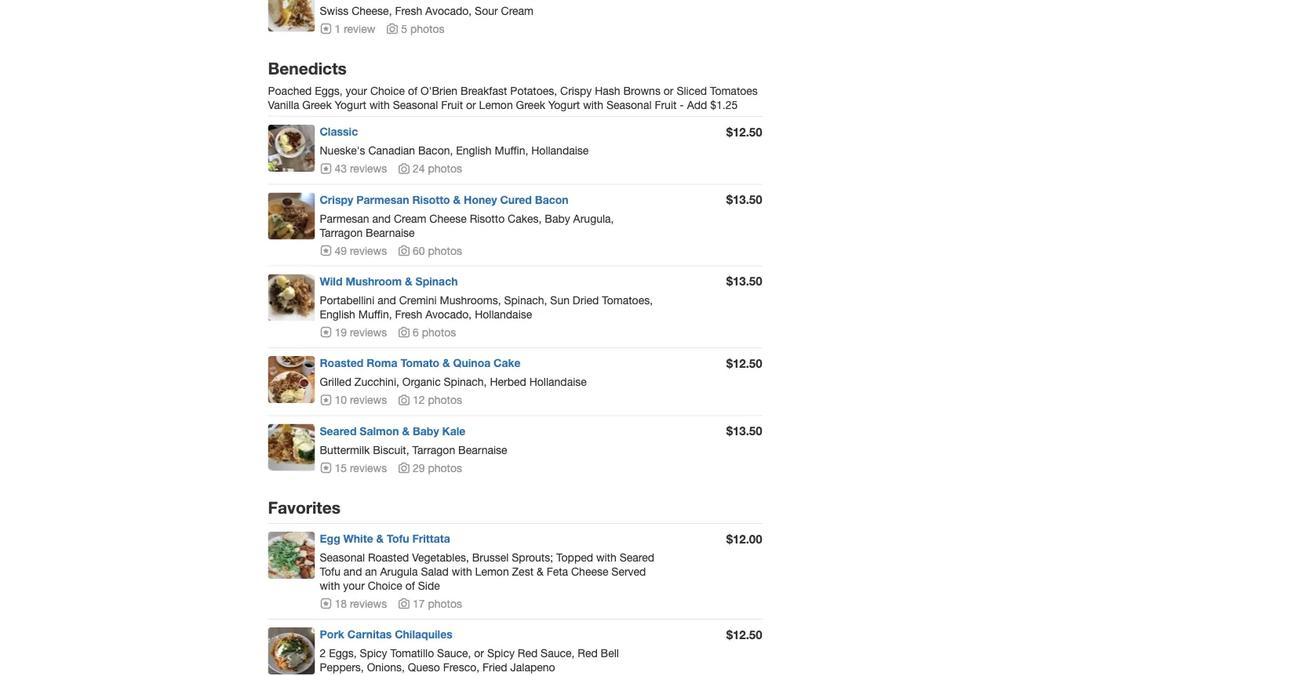 Task type: describe. For each thing, give the bounding box(es) containing it.
& inside "wild mushroom & spinach portabellini and cremini mushrooms, spinach, sun dried tomatoes, english muffin, fresh avocado, hollandaise"
[[405, 275, 413, 288]]

mushrooms,
[[440, 294, 501, 307]]

reviews for 43 reviews
[[350, 162, 387, 175]]

lemon inside benedicts poached eggs, your choice of o'brien breakfast potatoes, crispy hash browns or sliced tomatoes vanilla greek yogurt with seasonal fruit or lemon greek yogurt with seasonal fruit - add $1.25
[[479, 98, 513, 111]]

19 reviews link
[[320, 326, 387, 339]]

salad
[[421, 565, 449, 578]]

reviews for 10 reviews
[[350, 394, 387, 407]]

sour
[[475, 4, 498, 17]]

6
[[413, 326, 419, 339]]

photos for 29 photos
[[428, 461, 462, 474]]

classic nueske's canadian bacon, english muffin, hollandaise
[[320, 125, 589, 157]]

nueske's
[[320, 144, 365, 157]]

potatoes,
[[510, 84, 557, 97]]

2 horizontal spatial seasonal
[[607, 98, 652, 111]]

tomatoes,
[[602, 294, 653, 307]]

salmon
[[360, 424, 399, 437]]

-
[[680, 98, 684, 111]]

tomato
[[401, 357, 440, 370]]

mushroom
[[346, 275, 402, 288]]

pork carnitas chilaquiles link
[[320, 628, 453, 641]]

baby inside seared salmon & baby kale buttermilk biscuit, tarragon bearnaise
[[413, 424, 439, 437]]

10
[[335, 394, 347, 407]]

$12.50 for classic nueske's canadian bacon, english muffin, hollandaise
[[726, 125, 762, 139]]

19 reviews
[[335, 326, 387, 339]]

photos for 6 photos
[[422, 326, 456, 339]]

cheese inside egg white & tofu frittata seasonal roasted vegetables, brussel sprouts; topped with seared tofu and an arugula salad with lemon zest & feta cheese served with your choice of side
[[571, 565, 609, 578]]

1 vertical spatial parmesan
[[320, 212, 369, 225]]

canadian
[[368, 144, 415, 157]]

of inside benedicts poached eggs, your choice of o'brien breakfast potatoes, crispy hash browns or sliced tomatoes vanilla greek yogurt with seasonal fruit or lemon greek yogurt with seasonal fruit - add $1.25
[[408, 84, 418, 97]]

add
[[687, 98, 707, 111]]

benedicts
[[268, 58, 347, 78]]

english inside "wild mushroom & spinach portabellini and cremini mushrooms, spinach, sun dried tomatoes, english muffin, fresh avocado, hollandaise"
[[320, 308, 355, 321]]

feta
[[547, 565, 568, 578]]

& inside roasted roma tomato & quinoa cake grilled zucchini, organic spinach, herbed hollandaise
[[443, 357, 450, 370]]

seared salmon & baby kale link
[[320, 424, 466, 437]]

60 photos
[[413, 244, 462, 257]]

17
[[413, 597, 425, 610]]

photos for 12 photos
[[428, 394, 462, 407]]

1 review
[[335, 22, 375, 35]]

17 photos link
[[398, 597, 462, 610]]

15
[[335, 461, 347, 474]]

with up served
[[596, 551, 617, 564]]

fresh inside "wild mushroom & spinach portabellini and cremini mushrooms, spinach, sun dried tomatoes, english muffin, fresh avocado, hollandaise"
[[395, 308, 422, 321]]

muffin, inside "wild mushroom & spinach portabellini and cremini mushrooms, spinach, sun dried tomatoes, english muffin, fresh avocado, hollandaise"
[[358, 308, 392, 321]]

breakfast
[[461, 84, 507, 97]]

19
[[335, 326, 347, 339]]

bacon,
[[418, 144, 453, 157]]

12 photos link
[[398, 394, 462, 407]]

60 photos link
[[398, 244, 462, 257]]

43
[[335, 162, 347, 175]]

choice inside egg white & tofu frittata seasonal roasted vegetables, brussel sprouts; topped with seared tofu and an arugula salad with lemon zest & feta cheese served with your choice of side
[[368, 579, 402, 592]]

arugula,
[[573, 212, 614, 225]]

honey
[[464, 193, 497, 206]]

1 greek from the left
[[302, 98, 332, 111]]

hollandaise inside roasted roma tomato & quinoa cake grilled zucchini, organic spinach, herbed hollandaise
[[529, 376, 587, 388]]

0 vertical spatial or
[[664, 84, 674, 97]]

49 reviews
[[335, 244, 387, 257]]

dried
[[573, 294, 599, 307]]

crispy parmesan risotto & honey cured bacon parmesan and cream cheese risotto cakes, baby arugula, tarragon bearnaise
[[320, 193, 614, 239]]

bearnaise inside seared salmon & baby kale buttermilk biscuit, tarragon bearnaise
[[458, 443, 507, 456]]

pork carnitas chilaquiles 2 eggs, spicy tomatillo sauce, or spicy red sauce, red bell peppers, onions, queso fresco, fried jalapeno
[[320, 628, 619, 674]]

queso
[[408, 661, 440, 674]]

jalapeno
[[510, 661, 555, 674]]

egg white & tofu frittata seasonal roasted vegetables, brussel sprouts; topped with seared tofu and an arugula salad with lemon zest & feta cheese served with your choice of side
[[320, 532, 655, 592]]

29
[[413, 461, 425, 474]]

herbed
[[490, 376, 526, 388]]

classic link
[[320, 125, 358, 138]]

12 photos
[[413, 394, 462, 407]]

swiss cheese, fresh avocado, sour cream
[[320, 4, 534, 17]]

2 fruit from the left
[[655, 98, 677, 111]]

cremini
[[399, 294, 437, 307]]

2 yogurt from the left
[[548, 98, 580, 111]]

your inside benedicts poached eggs, your choice of o'brien breakfast potatoes, crispy hash browns or sliced tomatoes vanilla greek yogurt with seasonal fruit or lemon greek yogurt with seasonal fruit - add $1.25
[[346, 84, 367, 97]]

white
[[343, 532, 373, 545]]

tomatillo
[[390, 647, 434, 660]]

eggs, inside pork carnitas chilaquiles 2 eggs, spicy tomatillo sauce, or spicy red sauce, red bell peppers, onions, queso fresco, fried jalapeno
[[329, 647, 357, 660]]

1 spicy from the left
[[360, 647, 387, 660]]

5
[[401, 22, 407, 35]]

with up canadian
[[370, 98, 390, 111]]

english inside classic nueske's canadian bacon, english muffin, hollandaise
[[456, 144, 492, 157]]

roma
[[367, 357, 397, 370]]

1 review link
[[320, 22, 375, 35]]

hash
[[595, 84, 620, 97]]

24 photos
[[413, 162, 462, 175]]

of inside egg white & tofu frittata seasonal roasted vegetables, brussel sprouts; topped with seared tofu and an arugula salad with lemon zest & feta cheese served with your choice of side
[[405, 579, 415, 592]]

24
[[413, 162, 425, 175]]

1 red from the left
[[518, 647, 538, 660]]

1
[[335, 22, 341, 35]]

1 horizontal spatial risotto
[[470, 212, 505, 225]]

& right white
[[376, 532, 384, 545]]

benedicts poached eggs, your choice of o'brien breakfast potatoes, crispy hash browns or sliced tomatoes vanilla greek yogurt with seasonal fruit or lemon greek yogurt with seasonal fruit - add $1.25
[[268, 58, 758, 111]]

15 reviews link
[[320, 461, 387, 474]]

2 spicy from the left
[[487, 647, 515, 660]]

cured
[[500, 193, 532, 206]]

chilaquiles
[[395, 628, 453, 641]]

2 sauce, from the left
[[541, 647, 575, 660]]

2 greek from the left
[[516, 98, 545, 111]]

vanilla
[[268, 98, 299, 111]]

sprouts;
[[512, 551, 553, 564]]

egg
[[320, 532, 340, 545]]

crispy inside crispy parmesan risotto & honey cured bacon parmesan and cream cheese risotto cakes, baby arugula, tarragon bearnaise
[[320, 193, 353, 206]]

photos for 60 photos
[[428, 244, 462, 257]]

$1.25
[[710, 98, 738, 111]]

0 vertical spatial parmesan
[[356, 193, 409, 206]]



Task type: vqa. For each thing, say whether or not it's contained in the screenshot.


Task type: locate. For each thing, give the bounding box(es) containing it.
1 vertical spatial or
[[466, 98, 476, 111]]

your up 18 reviews link
[[343, 579, 365, 592]]

& inside seared salmon & baby kale buttermilk biscuit, tarragon bearnaise
[[402, 424, 410, 437]]

1 horizontal spatial cheese
[[571, 565, 609, 578]]

0 horizontal spatial red
[[518, 647, 538, 660]]

cheese down topped
[[571, 565, 609, 578]]

fresh
[[395, 4, 422, 17], [395, 308, 422, 321]]

your up the classic
[[346, 84, 367, 97]]

reviews right 49
[[350, 244, 387, 257]]

0 horizontal spatial tarragon
[[320, 226, 363, 239]]

0 horizontal spatial baby
[[413, 424, 439, 437]]

photos
[[410, 22, 445, 35], [428, 162, 462, 175], [428, 244, 462, 257], [422, 326, 456, 339], [428, 394, 462, 407], [428, 461, 462, 474], [428, 597, 462, 610]]

1 horizontal spatial fruit
[[655, 98, 677, 111]]

1 yogurt from the left
[[335, 98, 366, 111]]

english down portabellini on the top of the page
[[320, 308, 355, 321]]

peppers,
[[320, 661, 364, 674]]

1 fresh from the top
[[395, 4, 422, 17]]

cheese down crispy parmesan risotto & honey cured bacon link
[[429, 212, 467, 225]]

5 photos link
[[386, 22, 445, 35]]

1 horizontal spatial roasted
[[368, 551, 409, 564]]

frittata
[[412, 532, 450, 545]]

yogurt down the potatoes,
[[548, 98, 580, 111]]

roasted inside roasted roma tomato & quinoa cake grilled zucchini, organic spinach, herbed hollandaise
[[320, 357, 364, 370]]

fresco,
[[443, 661, 480, 674]]

& up biscuit,
[[402, 424, 410, 437]]

1 vertical spatial of
[[405, 579, 415, 592]]

1 sauce, from the left
[[437, 647, 471, 660]]

photos right 12
[[428, 394, 462, 407]]

$13.50 for tomatoes,
[[726, 274, 762, 289]]

1 horizontal spatial seared
[[620, 551, 655, 564]]

1 vertical spatial roasted
[[368, 551, 409, 564]]

1 fruit from the left
[[441, 98, 463, 111]]

2 fresh from the top
[[395, 308, 422, 321]]

muffin, up cured
[[495, 144, 528, 157]]

tofu up "arugula"
[[387, 532, 409, 545]]

hollandaise inside "wild mushroom & spinach portabellini and cremini mushrooms, spinach, sun dried tomatoes, english muffin, fresh avocado, hollandaise"
[[475, 308, 532, 321]]

photos right 6
[[422, 326, 456, 339]]

seasonal down the o'brien
[[393, 98, 438, 111]]

favorites
[[268, 498, 341, 517]]

spinach, left sun
[[504, 294, 547, 307]]

2 vertical spatial $12.50
[[726, 628, 762, 642]]

1 vertical spatial english
[[320, 308, 355, 321]]

0 horizontal spatial roasted
[[320, 357, 364, 370]]

10 reviews
[[335, 394, 387, 407]]

0 vertical spatial avocado,
[[425, 4, 472, 17]]

reviews down zucchini,
[[350, 394, 387, 407]]

$12.00
[[726, 532, 762, 546]]

side
[[418, 579, 440, 592]]

reviews for 15 reviews
[[350, 461, 387, 474]]

0 horizontal spatial bearnaise
[[366, 226, 415, 239]]

spicy up onions,
[[360, 647, 387, 660]]

cheese
[[429, 212, 467, 225], [571, 565, 609, 578]]

buttermilk
[[320, 443, 370, 456]]

fruit down the o'brien
[[441, 98, 463, 111]]

0 horizontal spatial spicy
[[360, 647, 387, 660]]

tofu down egg
[[320, 565, 341, 578]]

vegetables,
[[412, 551, 469, 564]]

1 horizontal spatial cream
[[501, 4, 534, 17]]

roasted inside egg white & tofu frittata seasonal roasted vegetables, brussel sprouts; topped with seared tofu and an arugula salad with lemon zest & feta cheese served with your choice of side
[[368, 551, 409, 564]]

and inside crispy parmesan risotto & honey cured bacon parmesan and cream cheese risotto cakes, baby arugula, tarragon bearnaise
[[372, 212, 391, 225]]

0 horizontal spatial sauce,
[[437, 647, 471, 660]]

baby inside crispy parmesan risotto & honey cured bacon parmesan and cream cheese risotto cakes, baby arugula, tarragon bearnaise
[[545, 212, 570, 225]]

photos right 29
[[428, 461, 462, 474]]

17 photos
[[413, 597, 462, 610]]

tarragon inside seared salmon & baby kale buttermilk biscuit, tarragon bearnaise
[[412, 443, 455, 456]]

0 vertical spatial your
[[346, 84, 367, 97]]

1 vertical spatial tofu
[[320, 565, 341, 578]]

1 vertical spatial $13.50
[[726, 274, 762, 289]]

fresh up 5
[[395, 4, 422, 17]]

0 horizontal spatial muffin,
[[358, 308, 392, 321]]

avocado, up 6 photos
[[425, 308, 472, 321]]

0 vertical spatial muffin,
[[495, 144, 528, 157]]

&
[[453, 193, 461, 206], [405, 275, 413, 288], [443, 357, 450, 370], [402, 424, 410, 437], [376, 532, 384, 545], [537, 565, 544, 578]]

risotto down 24 photos link
[[412, 193, 450, 206]]

crispy left hash
[[560, 84, 592, 97]]

tarragon up 49
[[320, 226, 363, 239]]

or inside pork carnitas chilaquiles 2 eggs, spicy tomatillo sauce, or spicy red sauce, red bell peppers, onions, queso fresco, fried jalapeno
[[474, 647, 484, 660]]

seared
[[320, 424, 357, 437], [620, 551, 655, 564]]

2 vertical spatial and
[[344, 565, 362, 578]]

muffin, up 19 reviews
[[358, 308, 392, 321]]

1 avocado, from the top
[[425, 4, 472, 17]]

bearnaise
[[366, 226, 415, 239], [458, 443, 507, 456]]

zest
[[512, 565, 534, 578]]

3 reviews from the top
[[350, 326, 387, 339]]

poached
[[268, 84, 312, 97]]

0 vertical spatial risotto
[[412, 193, 450, 206]]

served
[[612, 565, 646, 578]]

fruit left -
[[655, 98, 677, 111]]

organic
[[402, 376, 441, 388]]

photos down swiss cheese, fresh avocado, sour cream
[[410, 22, 445, 35]]

reviews right 19
[[350, 326, 387, 339]]

0 vertical spatial fresh
[[395, 4, 422, 17]]

lemon inside egg white & tofu frittata seasonal roasted vegetables, brussel sprouts; topped with seared tofu and an arugula salad with lemon zest & feta cheese served with your choice of side
[[475, 565, 509, 578]]

0 vertical spatial $13.50
[[726, 193, 762, 207]]

0 horizontal spatial greek
[[302, 98, 332, 111]]

seared salmon & baby kale buttermilk biscuit, tarragon bearnaise
[[320, 424, 507, 456]]

choice inside benedicts poached eggs, your choice of o'brien breakfast potatoes, crispy hash browns or sliced tomatoes vanilla greek yogurt with seasonal fruit or lemon greek yogurt with seasonal fruit - add $1.25
[[370, 84, 405, 97]]

with
[[370, 98, 390, 111], [583, 98, 604, 111], [596, 551, 617, 564], [452, 565, 472, 578], [320, 579, 340, 592]]

$12.50 for roasted roma tomato & quinoa cake grilled zucchini, organic spinach, herbed hollandaise
[[726, 356, 762, 370]]

0 vertical spatial baby
[[545, 212, 570, 225]]

& down sprouts;
[[537, 565, 544, 578]]

classic
[[320, 125, 358, 138]]

spinach, inside "wild mushroom & spinach portabellini and cremini mushrooms, spinach, sun dried tomatoes, english muffin, fresh avocado, hollandaise"
[[504, 294, 547, 307]]

biscuit,
[[373, 443, 409, 456]]

greek down the potatoes,
[[516, 98, 545, 111]]

bearnaise up 60
[[366, 226, 415, 239]]

review
[[344, 22, 375, 35]]

reviews right the 43
[[350, 162, 387, 175]]

reviews
[[350, 162, 387, 175], [350, 244, 387, 257], [350, 326, 387, 339], [350, 394, 387, 407], [350, 461, 387, 474], [350, 597, 387, 610]]

0 vertical spatial cream
[[501, 4, 534, 17]]

portabellini
[[320, 294, 375, 307]]

avocado, up 5 photos
[[425, 4, 472, 17]]

1 horizontal spatial muffin,
[[495, 144, 528, 157]]

1 horizontal spatial tarragon
[[412, 443, 455, 456]]

roasted roma tomato & quinoa cake grilled zucchini, organic spinach, herbed hollandaise
[[320, 357, 587, 388]]

crispy inside benedicts poached eggs, your choice of o'brien breakfast potatoes, crispy hash browns or sliced tomatoes vanilla greek yogurt with seasonal fruit or lemon greek yogurt with seasonal fruit - add $1.25
[[560, 84, 592, 97]]

roasted roma tomato & quinoa cake link
[[320, 357, 521, 370]]

1 horizontal spatial seasonal
[[393, 98, 438, 111]]

sauce,
[[437, 647, 471, 660], [541, 647, 575, 660]]

1 vertical spatial baby
[[413, 424, 439, 437]]

photos down side
[[428, 597, 462, 610]]

eggs, up peppers,
[[329, 647, 357, 660]]

49 reviews link
[[320, 244, 387, 257]]

quinoa
[[453, 357, 491, 370]]

cream right sour
[[501, 4, 534, 17]]

6 reviews from the top
[[350, 597, 387, 610]]

reviews right 15
[[350, 461, 387, 474]]

photos right 60
[[428, 244, 462, 257]]

an
[[365, 565, 377, 578]]

1 vertical spatial tarragon
[[412, 443, 455, 456]]

english right bacon,
[[456, 144, 492, 157]]

1 horizontal spatial tofu
[[387, 532, 409, 545]]

2 vertical spatial hollandaise
[[529, 376, 587, 388]]

0 vertical spatial bearnaise
[[366, 226, 415, 239]]

0 horizontal spatial tofu
[[320, 565, 341, 578]]

15 reviews
[[335, 461, 387, 474]]

0 horizontal spatial crispy
[[320, 193, 353, 206]]

0 vertical spatial hollandaise
[[531, 144, 589, 157]]

1 vertical spatial cream
[[394, 212, 426, 225]]

1 vertical spatial $12.50
[[726, 356, 762, 370]]

and inside "wild mushroom & spinach portabellini and cremini mushrooms, spinach, sun dried tomatoes, english muffin, fresh avocado, hollandaise"
[[378, 294, 396, 307]]

red left bell at the left bottom
[[578, 647, 598, 660]]

roasted up grilled
[[320, 357, 364, 370]]

pork
[[320, 628, 344, 641]]

of left the o'brien
[[408, 84, 418, 97]]

fried
[[483, 661, 507, 674]]

$13.50 for risotto
[[726, 193, 762, 207]]

seasonal down egg
[[320, 551, 365, 564]]

tarragon up the 29 photos
[[412, 443, 455, 456]]

wild
[[320, 275, 343, 288]]

& left honey
[[453, 193, 461, 206]]

0 horizontal spatial fruit
[[441, 98, 463, 111]]

greek down poached
[[302, 98, 332, 111]]

1 reviews from the top
[[350, 162, 387, 175]]

0 horizontal spatial english
[[320, 308, 355, 321]]

seasonal down browns
[[607, 98, 652, 111]]

1 $13.50 from the top
[[726, 193, 762, 207]]

18 reviews
[[335, 597, 387, 610]]

tarragon
[[320, 226, 363, 239], [412, 443, 455, 456]]

crispy
[[560, 84, 592, 97], [320, 193, 353, 206]]

lemon down breakfast
[[479, 98, 513, 111]]

1 horizontal spatial bearnaise
[[458, 443, 507, 456]]

1 horizontal spatial sauce,
[[541, 647, 575, 660]]

2 reviews from the top
[[350, 244, 387, 257]]

cheese inside crispy parmesan risotto & honey cured bacon parmesan and cream cheese risotto cakes, baby arugula, tarragon bearnaise
[[429, 212, 467, 225]]

5 reviews from the top
[[350, 461, 387, 474]]

49
[[335, 244, 347, 257]]

2 vertical spatial $13.50
[[726, 424, 762, 438]]

1 vertical spatial fresh
[[395, 308, 422, 321]]

sauce, up fresco,
[[437, 647, 471, 660]]

topped
[[556, 551, 593, 564]]

wild mushroom & spinach link
[[320, 275, 458, 288]]

cakes,
[[508, 212, 542, 225]]

hollandaise inside classic nueske's canadian bacon, english muffin, hollandaise
[[531, 144, 589, 157]]

0 horizontal spatial yogurt
[[335, 98, 366, 111]]

0 vertical spatial eggs,
[[315, 84, 343, 97]]

0 vertical spatial crispy
[[560, 84, 592, 97]]

0 vertical spatial $12.50
[[726, 125, 762, 139]]

2 $12.50 from the top
[[726, 356, 762, 370]]

parmesan down 43 reviews
[[356, 193, 409, 206]]

0 vertical spatial of
[[408, 84, 418, 97]]

1 horizontal spatial crispy
[[560, 84, 592, 97]]

3 $13.50 from the top
[[726, 424, 762, 438]]

1 vertical spatial lemon
[[475, 565, 509, 578]]

with down 'vegetables,'
[[452, 565, 472, 578]]

3 $12.50 from the top
[[726, 628, 762, 642]]

seared inside seared salmon & baby kale buttermilk biscuit, tarragon bearnaise
[[320, 424, 357, 437]]

1 vertical spatial seared
[[620, 551, 655, 564]]

and down wild mushroom & spinach link
[[378, 294, 396, 307]]

1 vertical spatial cheese
[[571, 565, 609, 578]]

fresh down cremini
[[395, 308, 422, 321]]

red
[[518, 647, 538, 660], [578, 647, 598, 660]]

6 photos link
[[398, 326, 456, 339]]

seared inside egg white & tofu frittata seasonal roasted vegetables, brussel sprouts; topped with seared tofu and an arugula salad with lemon zest & feta cheese served with your choice of side
[[620, 551, 655, 564]]

2 vertical spatial or
[[474, 647, 484, 660]]

bearnaise inside crispy parmesan risotto & honey cured bacon parmesan and cream cheese risotto cakes, baby arugula, tarragon bearnaise
[[366, 226, 415, 239]]

2 red from the left
[[578, 647, 598, 660]]

1 vertical spatial risotto
[[470, 212, 505, 225]]

1 vertical spatial avocado,
[[425, 308, 472, 321]]

0 horizontal spatial spinach,
[[444, 376, 487, 388]]

and inside egg white & tofu frittata seasonal roasted vegetables, brussel sprouts; topped with seared tofu and an arugula salad with lemon zest & feta cheese served with your choice of side
[[344, 565, 362, 578]]

tarragon inside crispy parmesan risotto & honey cured bacon parmesan and cream cheese risotto cakes, baby arugula, tarragon bearnaise
[[320, 226, 363, 239]]

o'brien
[[421, 84, 458, 97]]

seared up "buttermilk"
[[320, 424, 357, 437]]

reviews for 49 reviews
[[350, 244, 387, 257]]

choice left the o'brien
[[370, 84, 405, 97]]

1 horizontal spatial greek
[[516, 98, 545, 111]]

seasonal inside egg white & tofu frittata seasonal roasted vegetables, brussel sprouts; topped with seared tofu and an arugula salad with lemon zest & feta cheese served with your choice of side
[[320, 551, 365, 564]]

cream
[[501, 4, 534, 17], [394, 212, 426, 225]]

2 avocado, from the top
[[425, 308, 472, 321]]

roasted up "arugula"
[[368, 551, 409, 564]]

1 $12.50 from the top
[[726, 125, 762, 139]]

parmesan up 49
[[320, 212, 369, 225]]

10 reviews link
[[320, 394, 387, 407]]

photos for 5 photos
[[410, 22, 445, 35]]

spinach
[[416, 275, 458, 288]]

hollandaise right herbed
[[529, 376, 587, 388]]

yogurt up classic link
[[335, 98, 366, 111]]

12
[[413, 394, 425, 407]]

0 vertical spatial english
[[456, 144, 492, 157]]

0 horizontal spatial seared
[[320, 424, 357, 437]]

and left an
[[344, 565, 362, 578]]

1 vertical spatial spinach,
[[444, 376, 487, 388]]

1 horizontal spatial baby
[[545, 212, 570, 225]]

cream up 60
[[394, 212, 426, 225]]

swiss
[[320, 4, 349, 17]]

1 horizontal spatial yogurt
[[548, 98, 580, 111]]

seasonal
[[393, 98, 438, 111], [607, 98, 652, 111], [320, 551, 365, 564]]

or down breakfast
[[466, 98, 476, 111]]

with down hash
[[583, 98, 604, 111]]

5 photos
[[401, 22, 445, 35]]

0 vertical spatial lemon
[[479, 98, 513, 111]]

0 vertical spatial and
[[372, 212, 391, 225]]

1 vertical spatial your
[[343, 579, 365, 592]]

bell
[[601, 647, 619, 660]]

photos for 24 photos
[[428, 162, 462, 175]]

1 vertical spatial muffin,
[[358, 308, 392, 321]]

0 vertical spatial cheese
[[429, 212, 467, 225]]

onions,
[[367, 661, 405, 674]]

grilled
[[320, 376, 352, 388]]

6 photos
[[413, 326, 456, 339]]

crispy parmesan risotto & honey cured bacon link
[[320, 193, 569, 206]]

lemon down brussel
[[475, 565, 509, 578]]

cream inside crispy parmesan risotto & honey cured bacon parmesan and cream cheese risotto cakes, baby arugula, tarragon bearnaise
[[394, 212, 426, 225]]

or left sliced
[[664, 84, 674, 97]]

1 vertical spatial choice
[[368, 579, 402, 592]]

0 vertical spatial tarragon
[[320, 226, 363, 239]]

reviews right the 18
[[350, 597, 387, 610]]

carnitas
[[347, 628, 392, 641]]

zucchini,
[[355, 376, 399, 388]]

1 horizontal spatial english
[[456, 144, 492, 157]]

& inside crispy parmesan risotto & honey cured bacon parmesan and cream cheese risotto cakes, baby arugula, tarragon bearnaise
[[453, 193, 461, 206]]

0 horizontal spatial cheese
[[429, 212, 467, 225]]

0 horizontal spatial risotto
[[412, 193, 450, 206]]

baby down the bacon
[[545, 212, 570, 225]]

1 horizontal spatial red
[[578, 647, 598, 660]]

browns
[[623, 84, 661, 97]]

sun
[[550, 294, 570, 307]]

baby left kale
[[413, 424, 439, 437]]

0 horizontal spatial cream
[[394, 212, 426, 225]]

and
[[372, 212, 391, 225], [378, 294, 396, 307], [344, 565, 362, 578]]

photos for 17 photos
[[428, 597, 462, 610]]

red up jalapeno
[[518, 647, 538, 660]]

0 vertical spatial seared
[[320, 424, 357, 437]]

spinach, inside roasted roma tomato & quinoa cake grilled zucchini, organic spinach, herbed hollandaise
[[444, 376, 487, 388]]

& up cremini
[[405, 275, 413, 288]]

spicy up the fried
[[487, 647, 515, 660]]

avocado, inside "wild mushroom & spinach portabellini and cremini mushrooms, spinach, sun dried tomatoes, english muffin, fresh avocado, hollandaise"
[[425, 308, 472, 321]]

hollandaise down the mushrooms,
[[475, 308, 532, 321]]

29 photos link
[[398, 461, 462, 474]]

crispy down the 43
[[320, 193, 353, 206]]

1 vertical spatial eggs,
[[329, 647, 357, 660]]

cheese,
[[352, 4, 392, 17]]

1 vertical spatial hollandaise
[[475, 308, 532, 321]]

cake
[[494, 357, 521, 370]]

bearnaise down kale
[[458, 443, 507, 456]]

choice down an
[[368, 579, 402, 592]]

hollandaise
[[531, 144, 589, 157], [475, 308, 532, 321], [529, 376, 587, 388]]

your inside egg white & tofu frittata seasonal roasted vegetables, brussel sprouts; topped with seared tofu and an arugula salad with lemon zest & feta cheese served with your choice of side
[[343, 579, 365, 592]]

0 vertical spatial roasted
[[320, 357, 364, 370]]

1 vertical spatial crispy
[[320, 193, 353, 206]]

seared up served
[[620, 551, 655, 564]]

risotto down honey
[[470, 212, 505, 225]]

sauce, up jalapeno
[[541, 647, 575, 660]]

1 horizontal spatial spinach,
[[504, 294, 547, 307]]

eggs, inside benedicts poached eggs, your choice of o'brien breakfast potatoes, crispy hash browns or sliced tomatoes vanilla greek yogurt with seasonal fruit or lemon greek yogurt with seasonal fruit - add $1.25
[[315, 84, 343, 97]]

1 vertical spatial and
[[378, 294, 396, 307]]

& left "quinoa"
[[443, 357, 450, 370]]

spinach, down "quinoa"
[[444, 376, 487, 388]]

1 horizontal spatial spicy
[[487, 647, 515, 660]]

and up 49 reviews
[[372, 212, 391, 225]]

1 vertical spatial bearnaise
[[458, 443, 507, 456]]

2
[[320, 647, 326, 660]]

0 vertical spatial spinach,
[[504, 294, 547, 307]]

baby
[[545, 212, 570, 225], [413, 424, 439, 437]]

4 reviews from the top
[[350, 394, 387, 407]]

photos down bacon,
[[428, 162, 462, 175]]

kale
[[442, 424, 466, 437]]

reviews for 18 reviews
[[350, 597, 387, 610]]

of down "arugula"
[[405, 579, 415, 592]]

0 vertical spatial tofu
[[387, 532, 409, 545]]

hollandaise up the bacon
[[531, 144, 589, 157]]

muffin, inside classic nueske's canadian bacon, english muffin, hollandaise
[[495, 144, 528, 157]]

or up the fried
[[474, 647, 484, 660]]

arugula
[[380, 565, 418, 578]]

2 $13.50 from the top
[[726, 274, 762, 289]]

0 horizontal spatial seasonal
[[320, 551, 365, 564]]

with up the 18
[[320, 579, 340, 592]]

0 vertical spatial choice
[[370, 84, 405, 97]]

eggs, down benedicts in the top left of the page
[[315, 84, 343, 97]]

reviews for 19 reviews
[[350, 326, 387, 339]]

24 photos link
[[398, 162, 462, 175]]



